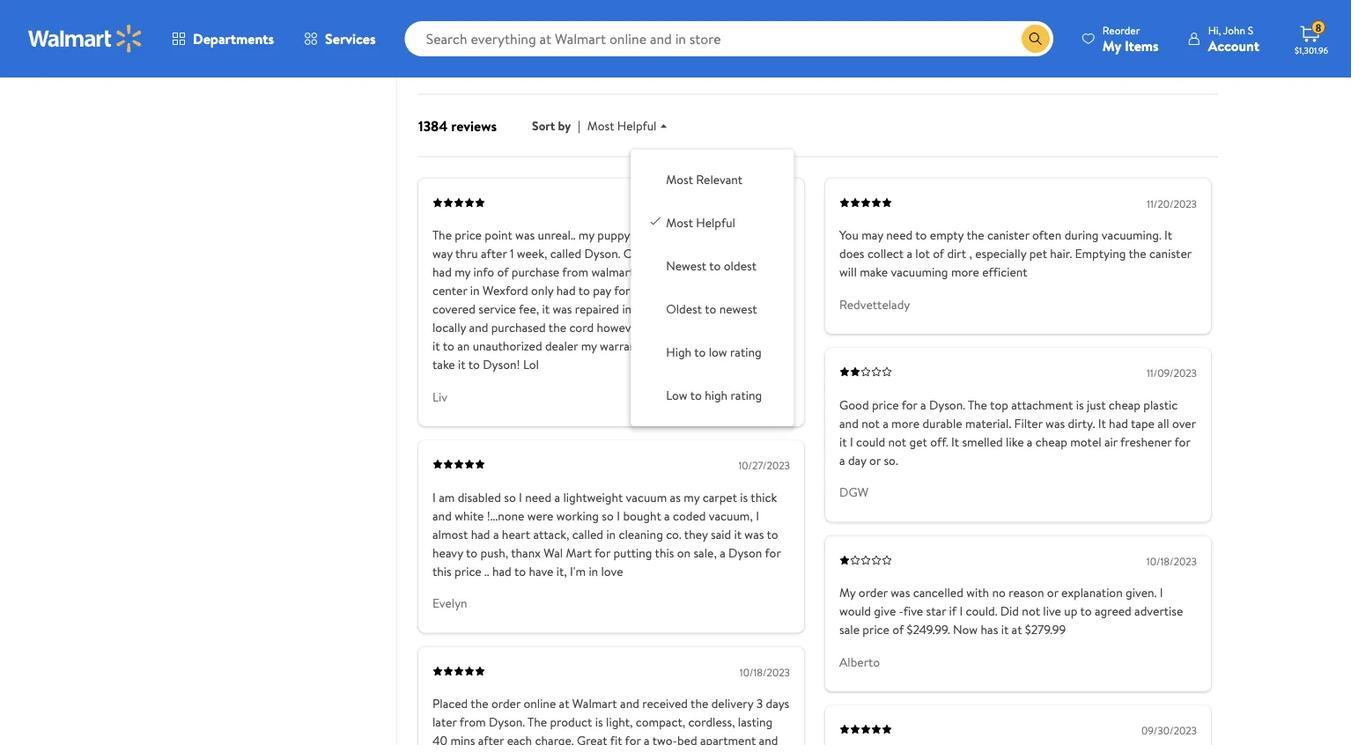 Task type: vqa. For each thing, say whether or not it's contained in the screenshot.
"Services"
yes



Task type: locate. For each thing, give the bounding box(es) containing it.
1 horizontal spatial so
[[602, 507, 614, 525]]

2 horizontal spatial not
[[1023, 603, 1041, 620]]

wexford
[[483, 282, 529, 299]]

liv
[[447, 20, 462, 38], [433, 388, 448, 406]]

1 vertical spatial take
[[433, 356, 455, 373]]

, inside you may need to empty the canister often during vacuuming. it does collect  a lot of dirt , especially pet hair.  emptying the canister will make vacuuming more efficient
[[970, 245, 973, 262]]

of inside you may need to empty the canister often during vacuuming. it does collect  a lot of dirt , especially pet hair.  emptying the canister will make vacuuming more efficient
[[933, 245, 945, 262]]

1 vertical spatial from
[[460, 714, 486, 731]]

1 horizontal spatial if
[[950, 603, 957, 620]]

called inside the price point was unreal.. my puppy piper chewed the cord all the way thru after 1 week, called dyson. called the 800 number they had my info of purchase from walmart! ,  brought it  to service center in wexford  only had to pay for new cord, regular warranty covered service fee, it was repaired in one day!  i could have took it locally and purchased the cord however dyson let me know if i take it to an unauthorized dealer my warrant would be invalid.  better to take it to dyson! lol
[[551, 245, 582, 262]]

the up brought
[[660, 245, 678, 262]]

0 vertical spatial or
[[870, 452, 881, 469]]

to inside my order was cancelled with no reason or explanation given. i would give -five star if i could. did not live up to agreed advertise sale price of $249.99. now has it at $279.99
[[1081, 603, 1092, 620]]

however
[[597, 319, 642, 336]]

to up lot
[[916, 227, 928, 244]]

most helpful button
[[588, 117, 671, 134]]

0 horizontal spatial more
[[892, 415, 920, 432]]

1 vertical spatial would
[[840, 603, 872, 620]]

only
[[531, 282, 554, 299]]

center
[[433, 282, 468, 299]]

i right day!
[[683, 301, 687, 318]]

sort by |
[[532, 117, 581, 134]]

to right low
[[691, 387, 702, 404]]

a left two-
[[644, 733, 650, 746]]

1 horizontal spatial from
[[563, 264, 589, 281]]

0 vertical spatial called
[[551, 245, 582, 262]]

have inside the price point was unreal.. my puppy piper chewed the cord all the way thru after 1 week, called dyson. called the 800 number they had my info of purchase from walmart! ,  brought it  to service center in wexford  only had to pay for new cord, regular warranty covered service fee, it was repaired in one day!  i could have took it locally and purchased the cord however dyson let me know if i take it to an unauthorized dealer my warrant would be invalid.  better to take it to dyson! lol
[[722, 301, 746, 318]]

me
[[699, 319, 716, 336]]

0 horizontal spatial not
[[862, 415, 880, 432]]

it inside my order was cancelled with no reason or explanation given. i would give -five star if i could. did not live up to agreed advertise sale price of $249.99. now has it at $279.99
[[1002, 621, 1009, 639]]

and
[[469, 319, 489, 336], [840, 415, 859, 432], [433, 507, 452, 525], [620, 695, 640, 713]]

2 vertical spatial is
[[596, 714, 603, 731]]

cord up number
[[729, 227, 753, 244]]

all
[[756, 227, 768, 244], [1158, 415, 1170, 432]]

canister up especially
[[988, 227, 1030, 244]]

they inside the price point was unreal.. my puppy piper chewed the cord all the way thru after 1 week, called dyson. called the 800 number they had my info of purchase from walmart! ,  brought it  to service center in wexford  only had to pay for new cord, regular warranty covered service fee, it was repaired in one day!  i could have took it locally and purchased the cord however dyson let me know if i take it to an unauthorized dealer my warrant would be invalid.  better to take it to dyson! lol
[[750, 245, 773, 262]]

newest
[[720, 301, 758, 318]]

1 vertical spatial have
[[529, 563, 554, 580]]

not up so.
[[889, 433, 907, 450]]

my left the items
[[1103, 36, 1122, 55]]

1 horizontal spatial is
[[741, 489, 748, 506]]

the inside the price point was unreal.. my puppy piper chewed the cord all the way thru after 1 week, called dyson. called the 800 number they had my info of purchase from walmart! ,  brought it  to service center in wexford  only had to pay for new cord, regular warranty covered service fee, it was repaired in one day!  i could have took it locally and purchased the cord however dyson let me know if i take it to an unauthorized dealer my warrant would be invalid.  better to take it to dyson! lol
[[433, 227, 452, 244]]

0 vertical spatial could
[[689, 301, 719, 318]]

walmart
[[573, 695, 618, 713]]

had up air
[[1110, 415, 1129, 432]]

attack,
[[534, 526, 570, 543]]

and inside good price for a dyson.  the top attachment is just cheap plastic and not a more durable material.  filter was dirty.  it had tape all over it i could not get off.  it smelled like a cheap motel air freshener for a day or so.
[[840, 415, 859, 432]]

plastic
[[1144, 396, 1178, 413]]

1 vertical spatial 10/18/2023
[[740, 665, 791, 680]]

$249.99.
[[907, 621, 951, 639]]

1 vertical spatial at
[[559, 695, 570, 713]]

have left it, at the left bottom
[[529, 563, 554, 580]]

coded
[[673, 507, 706, 525]]

was inside my order was cancelled with no reason or explanation given. i would give -five star if i could. did not live up to agreed advertise sale price of $249.99. now has it at $279.99
[[891, 584, 911, 602]]

putting
[[614, 544, 653, 562]]

services button
[[289, 18, 391, 60]]

to down thanx
[[515, 563, 526, 580]]

i down took
[[760, 319, 764, 336]]

0 horizontal spatial order
[[492, 695, 521, 713]]

2 horizontal spatial the
[[969, 396, 988, 413]]

if inside my order was cancelled with no reason or explanation given. i would give -five star if i could. did not live up to agreed advertise sale price of $249.99. now has it at $279.99
[[950, 603, 957, 620]]

a
[[907, 245, 913, 262], [921, 396, 927, 413], [883, 415, 889, 432], [1027, 433, 1033, 450], [840, 452, 846, 469], [555, 489, 561, 506], [665, 507, 670, 525], [493, 526, 499, 543], [720, 544, 726, 562], [644, 733, 650, 746]]

from left walmart!
[[563, 264, 589, 281]]

for
[[614, 282, 630, 299], [902, 396, 918, 413], [1175, 433, 1191, 450], [595, 544, 611, 562], [765, 544, 781, 562], [625, 733, 641, 746]]

0 vertical spatial ,
[[970, 245, 973, 262]]

0 vertical spatial from
[[563, 264, 589, 281]]

thick
[[751, 489, 778, 506]]

1 vertical spatial all
[[1158, 415, 1170, 432]]

0 vertical spatial rating
[[731, 344, 762, 361]]

from
[[563, 264, 589, 281], [460, 714, 486, 731]]

0 horizontal spatial of
[[498, 264, 509, 281]]

a right like
[[1027, 433, 1033, 450]]

0 vertical spatial if
[[750, 319, 757, 336]]

they inside i am disabled so i need a lightweight vacuum as my carpet is thick and white !...none were working so i bought a coded vacuum, i almost had a heart attack, called in cleaning co. they said it was to heavy to push,  thanx wal mart for putting this on sale, a dyson for this price .. had to have it,   i'm in love
[[685, 526, 708, 543]]

they down coded
[[685, 526, 708, 543]]

relevant
[[697, 171, 743, 189]]

2 vertical spatial most
[[666, 215, 694, 232]]

1 vertical spatial called
[[573, 526, 604, 543]]

would left be
[[644, 338, 676, 355]]

for right fit in the left bottom of the page
[[625, 733, 641, 746]]

newest
[[666, 258, 707, 275]]

tape
[[1132, 415, 1155, 432]]

more up get
[[892, 415, 920, 432]]

0 horizontal spatial the
[[433, 227, 452, 244]]

a up durable
[[921, 396, 927, 413]]

for inside placed the order online at walmart and received the delivery 3 days later from dyson. the product is light, compact, cordless, lasting 40 mins after each charge. great fit for a two-bed apartment a
[[625, 733, 641, 746]]

2 vertical spatial the
[[528, 714, 547, 731]]

0 horizontal spatial dyson.
[[489, 714, 525, 731]]

price up thru
[[455, 227, 482, 244]]

the down online
[[528, 714, 547, 731]]

warranty
[[729, 282, 776, 299]]

if up better
[[750, 319, 757, 336]]

0 horizontal spatial all
[[756, 227, 768, 244]]

invalid.
[[695, 338, 731, 355]]

0 vertical spatial after
[[481, 245, 507, 262]]

10/18/2023 up 3 at the right bottom
[[740, 665, 791, 680]]

most right |
[[588, 117, 615, 134]]

will
[[840, 264, 857, 281]]

canister down vacuuming.
[[1150, 245, 1192, 262]]

and up light,
[[620, 695, 640, 713]]

for up get
[[902, 396, 918, 413]]

called down the 'unreal..'
[[551, 245, 582, 262]]

order up give
[[859, 584, 888, 602]]

0 horizontal spatial cord
[[570, 319, 594, 336]]

they
[[750, 245, 773, 262], [685, 526, 708, 543]]

1 horizontal spatial would
[[840, 603, 872, 620]]

cheap down filter
[[1036, 433, 1068, 450]]

most helpful up 800
[[666, 215, 736, 232]]

need inside you may need to empty the canister often during vacuuming. it does collect  a lot of dirt , especially pet hair.  emptying the canister will make vacuuming more efficient
[[887, 227, 913, 244]]

and inside i am disabled so i need a lightweight vacuum as my carpet is thick and white !...none were working so i bought a coded vacuum, i almost had a heart attack, called in cleaning co. they said it was to heavy to push,  thanx wal mart for putting this on sale, a dyson for this price .. had to have it,   i'm in love
[[433, 507, 452, 525]]

Walmart Site-Wide search field
[[405, 21, 1054, 56]]

1384
[[419, 116, 448, 135]]

called
[[551, 245, 582, 262], [573, 526, 604, 543]]

is inside placed the order online at walmart and received the delivery 3 days later from dyson. the product is light, compact, cordless, lasting 40 mins after each charge. great fit for a two-bed apartment a
[[596, 714, 603, 731]]

could.
[[966, 603, 998, 620]]

1 vertical spatial service
[[479, 301, 516, 318]]

1 horizontal spatial more
[[952, 264, 980, 281]]

my order was cancelled with no reason or explanation given. i would give -five star if i could. did not live up to agreed advertise sale price of $249.99. now has it at $279.99
[[840, 584, 1184, 639]]

0 vertical spatial have
[[722, 301, 746, 318]]

1 horizontal spatial at
[[1012, 621, 1023, 639]]

could down regular
[[689, 301, 719, 318]]

0 vertical spatial the
[[433, 227, 452, 244]]

1 vertical spatial need
[[525, 489, 552, 506]]

1 horizontal spatial dyson.
[[585, 245, 621, 262]]

1 vertical spatial after
[[478, 733, 504, 746]]

my up sale
[[840, 584, 856, 602]]

not
[[862, 415, 880, 432], [889, 433, 907, 450], [1023, 603, 1041, 620]]

1 vertical spatial they
[[685, 526, 708, 543]]

received
[[643, 695, 688, 713]]

1 rating from the top
[[731, 344, 762, 361]]

a left lot
[[907, 245, 913, 262]]

0 vertical spatial canister
[[988, 227, 1030, 244]]

was inside i am disabled so i need a lightweight vacuum as my carpet is thick and white !...none were working so i bought a coded vacuum, i almost had a heart attack, called in cleaning co. they said it was to heavy to push,  thanx wal mart for putting this on sale, a dyson for this price .. had to have it,   i'm in love
[[745, 526, 764, 543]]

1 horizontal spatial have
[[722, 301, 746, 318]]

, up the new
[[641, 264, 644, 281]]

day!
[[658, 301, 680, 318]]

0 vertical spatial 10/18/2023
[[1147, 554, 1198, 569]]

all down plastic
[[1158, 415, 1170, 432]]

0 vertical spatial so
[[504, 489, 516, 506]]

and down good
[[840, 415, 859, 432]]

reason
[[1009, 584, 1045, 602]]

i down thick
[[756, 507, 760, 525]]

john
[[1224, 22, 1246, 37]]

one
[[635, 301, 655, 318]]

1 vertical spatial most helpful
[[666, 215, 736, 232]]

would up sale
[[840, 603, 872, 620]]

if right star
[[950, 603, 957, 620]]

take down took
[[766, 319, 789, 336]]

1 vertical spatial or
[[1048, 584, 1059, 602]]

0 vertical spatial all
[[756, 227, 768, 244]]

helpful right |
[[618, 117, 657, 134]]

0 horizontal spatial or
[[870, 452, 881, 469]]

more down "dirt"
[[952, 264, 980, 281]]

dyson down day!
[[645, 319, 679, 336]]

locally
[[433, 319, 466, 336]]

my right as in the bottom of the page
[[684, 489, 700, 506]]

after right mins
[[478, 733, 504, 746]]

had
[[433, 264, 452, 281], [557, 282, 576, 299], [1110, 415, 1129, 432], [471, 526, 490, 543], [493, 563, 512, 580]]

walmart!
[[592, 264, 638, 281]]

a up so.
[[883, 415, 889, 432]]

of for my order was cancelled with no reason or explanation given. i would give -five star if i could. did not live up to agreed advertise sale price of $249.99. now has it at $279.99
[[893, 621, 904, 639]]

had down white
[[471, 526, 490, 543]]

fee,
[[519, 301, 540, 318]]

my
[[579, 227, 595, 244], [455, 264, 471, 281], [581, 338, 597, 355], [684, 489, 700, 506]]

search icon image
[[1029, 32, 1043, 46]]

1 vertical spatial it
[[1099, 415, 1107, 432]]

they right number
[[750, 245, 773, 262]]

1 horizontal spatial of
[[893, 621, 904, 639]]

to left pay
[[579, 282, 590, 299]]

apartment
[[701, 733, 756, 746]]

in right i'm
[[589, 563, 599, 580]]

was down the vacuum,
[[745, 526, 764, 543]]

had right ..
[[493, 563, 512, 580]]

have inside i am disabled so i need a lightweight vacuum as my carpet is thick and white !...none were working so i bought a coded vacuum, i almost had a heart attack, called in cleaning co. they said it was to heavy to push,  thanx wal mart for putting this on sale, a dyson for this price .. had to have it,   i'm in love
[[529, 563, 554, 580]]

dyson. down the puppy
[[585, 245, 621, 262]]

or inside my order was cancelled with no reason or explanation given. i would give -five star if i could. did not live up to agreed advertise sale price of $249.99. now has it at $279.99
[[1048, 584, 1059, 602]]

the up cordless,
[[691, 695, 709, 713]]

service down wexford
[[479, 301, 516, 318]]

more inside good price for a dyson.  the top attachment is just cheap plastic and not a more durable material.  filter was dirty.  it had tape all over it i could not get off.  it smelled like a cheap motel air freshener for a day or so.
[[892, 415, 920, 432]]

called
[[624, 245, 658, 262]]

0 vertical spatial need
[[887, 227, 913, 244]]

for inside the price point was unreal.. my puppy piper chewed the cord all the way thru after 1 week, called dyson. called the 800 number they had my info of purchase from walmart! ,  brought it  to service center in wexford  only had to pay for new cord, regular warranty covered service fee, it was repaired in one day!  i could have took it locally and purchased the cord however dyson let me know if i take it to an unauthorized dealer my warrant would be invalid.  better to take it to dyson! lol
[[614, 282, 630, 299]]

1 horizontal spatial most helpful
[[666, 215, 736, 232]]

price inside my order was cancelled with no reason or explanation given. i would give -five star if i could. did not live up to agreed advertise sale price of $249.99. now has it at $279.99
[[863, 621, 890, 639]]

after inside placed the order online at walmart and received the delivery 3 days later from dyson. the product is light, compact, cordless, lasting 40 mins after each charge. great fit for a two-bed apartment a
[[478, 733, 504, 746]]

10/18/2023 up given.
[[1147, 554, 1198, 569]]

new
[[633, 282, 655, 299]]

0 horizontal spatial could
[[689, 301, 719, 318]]

0 horizontal spatial ,
[[641, 264, 644, 281]]

0 vertical spatial dyson.
[[585, 245, 621, 262]]

10/18/2023
[[1147, 554, 1198, 569], [740, 665, 791, 680]]

dyson!
[[483, 356, 520, 373]]

all inside good price for a dyson.  the top attachment is just cheap plastic and not a more durable material.  filter was dirty.  it had tape all over it i could not get off.  it smelled like a cheap motel air freshener for a day or so.
[[1158, 415, 1170, 432]]

1 horizontal spatial it
[[1099, 415, 1107, 432]]

low
[[709, 344, 728, 361]]

0 vertical spatial liv
[[447, 20, 462, 38]]

unauthorized
[[473, 338, 542, 355]]

cheap up tape
[[1109, 396, 1141, 413]]

09/30/2023
[[1142, 724, 1198, 739]]

0 vertical spatial take
[[766, 319, 789, 336]]

0 vertical spatial most
[[588, 117, 615, 134]]

rating for high to low rating
[[731, 344, 762, 361]]

0 horizontal spatial take
[[433, 356, 455, 373]]

star
[[927, 603, 947, 620]]

brought
[[647, 264, 690, 281]]

this left on
[[655, 544, 675, 562]]

if inside the price point was unreal.. my puppy piper chewed the cord all the way thru after 1 week, called dyson. called the 800 number they had my info of purchase from walmart! ,  brought it  to service center in wexford  only had to pay for new cord, regular warranty covered service fee, it was repaired in one day!  i could have took it locally and purchased the cord however dyson let me know if i take it to an unauthorized dealer my warrant would be invalid.  better to take it to dyson! lol
[[750, 319, 757, 336]]

to right better
[[771, 338, 783, 355]]

was
[[516, 227, 535, 244], [553, 301, 572, 318], [1046, 415, 1066, 432], [745, 526, 764, 543], [891, 584, 911, 602]]

10/18/2023 for i
[[1147, 554, 1198, 569]]

10/18/2023 for 3
[[740, 665, 791, 680]]

efficient
[[983, 264, 1028, 281]]

could up day
[[857, 433, 886, 450]]

heart
[[502, 526, 531, 543]]

piper
[[633, 227, 661, 244]]

placed
[[433, 695, 468, 713]]

to right up
[[1081, 603, 1092, 620]]

would inside the price point was unreal.. my puppy piper chewed the cord all the way thru after 1 week, called dyson. called the 800 number they had my info of purchase from walmart! ,  brought it  to service center in wexford  only had to pay for new cord, regular warranty covered service fee, it was repaired in one day!  i could have took it locally and purchased the cord however dyson let me know if i take it to an unauthorized dealer my warrant would be invalid.  better to take it to dyson! lol
[[644, 338, 676, 355]]

a right sale,
[[720, 544, 726, 562]]

canister
[[988, 227, 1030, 244], [1150, 245, 1192, 262]]

it right off.
[[952, 433, 960, 450]]

1 horizontal spatial 10/18/2023
[[1147, 554, 1198, 569]]

1 vertical spatial of
[[498, 264, 509, 281]]

could inside good price for a dyson.  the top attachment is just cheap plastic and not a more durable material.  filter was dirty.  it had tape all over it i could not get off.  it smelled like a cheap motel air freshener for a day or so.
[[857, 433, 886, 450]]

not down reason
[[1023, 603, 1041, 620]]

2 horizontal spatial it
[[1165, 227, 1173, 244]]

1 horizontal spatial they
[[750, 245, 773, 262]]

0 vertical spatial cheap
[[1109, 396, 1141, 413]]

is inside i am disabled so i need a lightweight vacuum as my carpet is thick and white !...none were working so i bought a coded vacuum, i almost had a heart attack, called in cleaning co. they said it was to heavy to push,  thanx wal mart for putting this on sale, a dyson for this price .. had to have it,   i'm in love
[[741, 489, 748, 506]]

0 horizontal spatial have
[[529, 563, 554, 580]]

1 horizontal spatial order
[[859, 584, 888, 602]]

11/09/2023
[[1147, 366, 1198, 381]]

was inside good price for a dyson.  the top attachment is just cheap plastic and not a more durable material.  filter was dirty.  it had tape all over it i could not get off.  it smelled like a cheap motel air freshener for a day or so.
[[1046, 415, 1066, 432]]

1 horizontal spatial service
[[718, 264, 755, 281]]

in down info
[[471, 282, 480, 299]]

i up advertise
[[1160, 584, 1164, 602]]

most right most helpful radio at the top of page
[[666, 215, 694, 232]]

i'm
[[570, 563, 586, 580]]

,
[[970, 245, 973, 262], [641, 264, 644, 281]]

2 rating from the top
[[731, 387, 762, 404]]

i up now
[[960, 603, 963, 620]]

0 horizontal spatial at
[[559, 695, 570, 713]]

it down good
[[840, 433, 847, 450]]

price
[[455, 227, 482, 244], [872, 396, 899, 413], [455, 563, 482, 580], [863, 621, 890, 639]]

service down number
[[718, 264, 755, 281]]

1 horizontal spatial ,
[[970, 245, 973, 262]]

the inside placed the order online at walmart and received the delivery 3 days later from dyson. the product is light, compact, cordless, lasting 40 mins after each charge. great fit for a two-bed apartment a
[[528, 714, 547, 731]]

of inside the price point was unreal.. my puppy piper chewed the cord all the way thru after 1 week, called dyson. called the 800 number they had my info of purchase from walmart! ,  brought it  to service center in wexford  only had to pay for new cord, regular warranty covered service fee, it was repaired in one day!  i could have took it locally and purchased the cord however dyson let me know if i take it to an unauthorized dealer my warrant would be invalid.  better to take it to dyson! lol
[[498, 264, 509, 281]]

1 vertical spatial dyson.
[[930, 396, 966, 413]]

bed
[[678, 733, 698, 746]]

rating right high
[[731, 387, 762, 404]]

in
[[471, 282, 480, 299], [623, 301, 632, 318], [607, 526, 616, 543], [589, 563, 599, 580]]

the up the material.
[[969, 396, 988, 413]]

2 vertical spatial of
[[893, 621, 904, 639]]

, right "dirt"
[[970, 245, 973, 262]]

now
[[954, 621, 978, 639]]

better
[[734, 338, 768, 355]]

lasting
[[738, 714, 773, 731]]

1 vertical spatial canister
[[1150, 245, 1192, 262]]

1 vertical spatial the
[[969, 396, 988, 413]]

Most Helpful radio
[[649, 214, 663, 228]]

1 vertical spatial my
[[840, 584, 856, 602]]

material.
[[966, 415, 1012, 432]]

0 horizontal spatial most helpful
[[588, 117, 657, 134]]

0 vertical spatial is
[[1077, 396, 1085, 413]]

take down the locally
[[433, 356, 455, 373]]

dyson. inside placed the order online at walmart and received the delivery 3 days later from dyson. the product is light, compact, cordless, lasting 40 mins after each charge. great fit for a two-bed apartment a
[[489, 714, 525, 731]]

0 vertical spatial they
[[750, 245, 773, 262]]

reorder
[[1103, 22, 1141, 37]]

it inside you may need to empty the canister often during vacuuming. it does collect  a lot of dirt , especially pet hair.  emptying the canister will make vacuuming more efficient
[[1165, 227, 1173, 244]]

not inside my order was cancelled with no reason or explanation given. i would give -five star if i could. did not live up to agreed advertise sale price of $249.99. now has it at $279.99
[[1023, 603, 1041, 620]]

, inside the price point was unreal.. my puppy piper chewed the cord all the way thru after 1 week, called dyson. called the 800 number they had my info of purchase from walmart! ,  brought it  to service center in wexford  only had to pay for new cord, regular warranty covered service fee, it was repaired in one day!  i could have took it locally and purchased the cord however dyson let me know if i take it to an unauthorized dealer my warrant would be invalid.  better to take it to dyson! lol
[[641, 264, 644, 281]]

or up live
[[1048, 584, 1059, 602]]

price inside the price point was unreal.. my puppy piper chewed the cord all the way thru after 1 week, called dyson. called the 800 number they had my info of purchase from walmart! ,  brought it  to service center in wexford  only had to pay for new cord, regular warranty covered service fee, it was repaired in one day!  i could have took it locally and purchased the cord however dyson let me know if i take it to an unauthorized dealer my warrant would be invalid.  better to take it to dyson! lol
[[455, 227, 482, 244]]

1 vertical spatial liv
[[433, 388, 448, 406]]

a left day
[[840, 452, 846, 469]]

placed the order online at walmart and received the delivery 3 days later from dyson. the product is light, compact, cordless, lasting 40 mins after each charge. great fit for a two-bed apartment a
[[433, 695, 790, 746]]

of inside my order was cancelled with no reason or explanation given. i would give -five star if i could. did not live up to agreed advertise sale price of $249.99. now has it at $279.99
[[893, 621, 904, 639]]

1 vertical spatial ,
[[641, 264, 644, 281]]

pet
[[1030, 245, 1048, 262]]

it,
[[557, 563, 567, 580]]

was down only
[[553, 301, 572, 318]]

1 vertical spatial rating
[[731, 387, 762, 404]]

i
[[683, 301, 687, 318], [760, 319, 764, 336], [850, 433, 854, 450], [433, 489, 436, 506], [519, 489, 523, 506], [617, 507, 620, 525], [756, 507, 760, 525], [1160, 584, 1164, 602], [960, 603, 963, 620]]

is left just on the right bottom of page
[[1077, 396, 1085, 413]]

hair.
[[1051, 245, 1073, 262]]

cord down repaired
[[570, 319, 594, 336]]

it
[[693, 264, 700, 281], [542, 301, 550, 318], [777, 301, 784, 318], [433, 338, 440, 355], [458, 356, 466, 373], [840, 433, 847, 450], [735, 526, 742, 543], [1002, 621, 1009, 639]]

0 horizontal spatial from
[[460, 714, 486, 731]]

2 vertical spatial not
[[1023, 603, 1041, 620]]

from inside the price point was unreal.. my puppy piper chewed the cord all the way thru after 1 week, called dyson. called the 800 number they had my info of purchase from walmart! ,  brought it  to service center in wexford  only had to pay for new cord, regular warranty covered service fee, it was repaired in one day!  i could have took it locally and purchased the cord however dyson let me know if i take it to an unauthorized dealer my warrant would be invalid.  better to take it to dyson! lol
[[563, 264, 589, 281]]

1 vertical spatial more
[[892, 415, 920, 432]]

the up warranty
[[770, 227, 788, 244]]

40
[[433, 733, 448, 746]]

it right has on the right of page
[[1002, 621, 1009, 639]]

2 horizontal spatial of
[[933, 245, 945, 262]]

0 vertical spatial order
[[859, 584, 888, 602]]

dyson. up durable
[[930, 396, 966, 413]]

most helpful
[[588, 117, 657, 134], [666, 215, 736, 232]]

0 vertical spatial would
[[644, 338, 676, 355]]

of right lot
[[933, 245, 945, 262]]

my inside i am disabled so i need a lightweight vacuum as my carpet is thick and white !...none were working so i bought a coded vacuum, i almost had a heart attack, called in cleaning co. they said it was to heavy to push,  thanx wal mart for putting this on sale, a dyson for this price .. had to have it,   i'm in love
[[684, 489, 700, 506]]

on
[[677, 544, 691, 562]]

Search search field
[[405, 21, 1054, 56]]

0 horizontal spatial cheap
[[1036, 433, 1068, 450]]



Task type: describe. For each thing, give the bounding box(es) containing it.
price inside i am disabled so i need a lightweight vacuum as my carpet is thick and white !...none were working so i bought a coded vacuum, i almost had a heart attack, called in cleaning co. they said it was to heavy to push,  thanx wal mart for putting this on sale, a dyson for this price .. had to have it,   i'm in love
[[455, 563, 482, 580]]

cancelled
[[914, 584, 964, 602]]

point
[[485, 227, 513, 244]]

to left the push,
[[466, 544, 478, 562]]

bought
[[623, 507, 662, 525]]

to down an at the left
[[469, 356, 480, 373]]

during
[[1065, 227, 1099, 244]]

1 vertical spatial helpful
[[697, 215, 736, 232]]

need inside i am disabled so i need a lightweight vacuum as my carpet is thick and white !...none were working so i bought a coded vacuum, i almost had a heart attack, called in cleaning co. they said it was to heavy to push,  thanx wal mart for putting this on sale, a dyson for this price .. had to have it,   i'm in love
[[525, 489, 552, 506]]

could inside the price point was unreal.. my puppy piper chewed the cord all the way thru after 1 week, called dyson. called the 800 number they had my info of purchase from walmart! ,  brought it  to service center in wexford  only had to pay for new cord, regular warranty covered service fee, it was repaired in one day!  i could have took it locally and purchased the cord however dyson let me know if i take it to an unauthorized dealer my warrant would be invalid.  better to take it to dyson! lol
[[689, 301, 719, 318]]

departments
[[193, 29, 274, 48]]

over
[[1173, 415, 1197, 432]]

off.
[[931, 433, 949, 450]]

services
[[325, 29, 376, 48]]

for up love
[[595, 544, 611, 562]]

had inside good price for a dyson.  the top attachment is just cheap plastic and not a more durable material.  filter was dirty.  it had tape all over it i could not get off.  it smelled like a cheap motel air freshener for a day or so.
[[1110, 415, 1129, 432]]

day
[[849, 452, 867, 469]]

dyson inside the price point was unreal.. my puppy piper chewed the cord all the way thru after 1 week, called dyson. called the 800 number they had my info of purchase from walmart! ,  brought it  to service center in wexford  only had to pay for new cord, regular warranty covered service fee, it was repaired in one day!  i could have took it locally and purchased the cord however dyson let me know if i take it to an unauthorized dealer my warrant would be invalid.  better to take it to dyson! lol
[[645, 319, 679, 336]]

it right took
[[777, 301, 784, 318]]

be
[[679, 338, 692, 355]]

mart
[[566, 544, 592, 562]]

to right be
[[695, 344, 706, 361]]

oldest to newest
[[666, 301, 758, 318]]

good price for a dyson.  the top attachment is just cheap plastic and not a more durable material.  filter was dirty.  it had tape all over it i could not get off.  it smelled like a cheap motel air freshener for a day or so.
[[840, 396, 1197, 469]]

..
[[485, 563, 490, 580]]

all inside the price point was unreal.. my puppy piper chewed the cord all the way thru after 1 week, called dyson. called the 800 number they had my info of purchase from walmart! ,  brought it  to service center in wexford  only had to pay for new cord, regular warranty covered service fee, it was repaired in one day!  i could have took it locally and purchased the cord however dyson let me know if i take it to an unauthorized dealer my warrant would be invalid.  better to take it to dyson! lol
[[756, 227, 768, 244]]

dyson. inside good price for a dyson.  the top attachment is just cheap plastic and not a more durable material.  filter was dirty.  it had tape all over it i could not get off.  it smelled like a cheap motel air freshener for a day or so.
[[930, 396, 966, 413]]

online
[[524, 695, 556, 713]]

and inside placed the order online at walmart and received the delivery 3 days later from dyson. the product is light, compact, cordless, lasting 40 mins after each charge. great fit for a two-bed apartment a
[[620, 695, 640, 713]]

it down the locally
[[433, 338, 440, 355]]

hi,
[[1209, 22, 1222, 37]]

$279.99
[[1026, 621, 1067, 639]]

it right 'fee,'
[[542, 301, 550, 318]]

more inside you may need to empty the canister often during vacuuming. it does collect  a lot of dirt , especially pet hair.  emptying the canister will make vacuuming more efficient
[[952, 264, 980, 281]]

for down over
[[1175, 433, 1191, 450]]

durable
[[923, 415, 963, 432]]

with
[[967, 584, 990, 602]]

2 vertical spatial it
[[952, 433, 960, 450]]

the up dealer on the left top of page
[[549, 319, 567, 336]]

0 horizontal spatial so
[[504, 489, 516, 506]]

often
[[1033, 227, 1062, 244]]

wal
[[544, 544, 563, 562]]

get
[[910, 433, 928, 450]]

lightweight
[[564, 489, 623, 506]]

in left one
[[623, 301, 632, 318]]

live
[[1044, 603, 1062, 620]]

0 vertical spatial most helpful
[[588, 117, 657, 134]]

collect
[[868, 245, 904, 262]]

thanx
[[511, 544, 541, 562]]

each
[[507, 733, 532, 746]]

warrant
[[600, 338, 641, 355]]

sale
[[840, 621, 860, 639]]

high to low rating
[[666, 344, 762, 361]]

0 vertical spatial not
[[862, 415, 880, 432]]

departments button
[[157, 18, 289, 60]]

explanation
[[1062, 584, 1123, 602]]

of for the price point was unreal.. my puppy piper chewed the cord all the way thru after 1 week, called dyson. called the 800 number they had my info of purchase from walmart! ,  brought it  to service center in wexford  only had to pay for new cord, regular warranty covered service fee, it was repaired in one day!  i could have took it locally and purchased the cord however dyson let me know if i take it to an unauthorized dealer my warrant would be invalid.  better to take it to dyson! lol
[[498, 264, 509, 281]]

1 horizontal spatial canister
[[1150, 245, 1192, 262]]

would inside my order was cancelled with no reason or explanation given. i would give -five star if i could. did not live up to agreed advertise sale price of $249.99. now has it at $279.99
[[840, 603, 872, 620]]

0 horizontal spatial service
[[479, 301, 516, 318]]

0 vertical spatial service
[[718, 264, 755, 281]]

to inside you may need to empty the canister often during vacuuming. it does collect  a lot of dirt , especially pet hair.  emptying the canister will make vacuuming more efficient
[[916, 227, 928, 244]]

1 horizontal spatial cord
[[729, 227, 753, 244]]

good
[[840, 396, 870, 413]]

just
[[1087, 396, 1106, 413]]

let
[[682, 319, 696, 336]]

to up me
[[705, 301, 717, 318]]

i left am
[[433, 489, 436, 506]]

my left the puppy
[[579, 227, 595, 244]]

to up regular
[[703, 264, 715, 281]]

the down vacuuming.
[[1129, 245, 1147, 262]]

and inside the price point was unreal.. my puppy piper chewed the cord all the way thru after 1 week, called dyson. called the 800 number they had my info of purchase from walmart! ,  brought it  to service center in wexford  only had to pay for new cord, regular warranty covered service fee, it was repaired in one day!  i could have took it locally and purchased the cord however dyson let me know if i take it to an unauthorized dealer my warrant would be invalid.  better to take it to dyson! lol
[[469, 319, 489, 336]]

0 horizontal spatial canister
[[988, 227, 1030, 244]]

to left an at the left
[[443, 338, 455, 355]]

newest to oldest
[[666, 258, 757, 275]]

as
[[670, 489, 681, 506]]

my down thru
[[455, 264, 471, 281]]

walmart image
[[28, 25, 143, 53]]

agreed
[[1095, 603, 1132, 620]]

a inside you may need to empty the canister often during vacuuming. it does collect  a lot of dirt , especially pet hair.  emptying the canister will make vacuuming more efficient
[[907, 245, 913, 262]]

by
[[558, 117, 571, 134]]

or inside good price for a dyson.  the top attachment is just cheap plastic and not a more durable material.  filter was dirty.  it had tape all over it i could not get off.  it smelled like a cheap motel air freshener for a day or so.
[[870, 452, 881, 469]]

purchase
[[512, 264, 560, 281]]

the right empty on the top right of page
[[967, 227, 985, 244]]

in up putting
[[607, 526, 616, 543]]

know
[[719, 319, 747, 336]]

said
[[711, 526, 732, 543]]

at inside placed the order online at walmart and received the delivery 3 days later from dyson. the product is light, compact, cordless, lasting 40 mins after each charge. great fit for a two-bed apartment a
[[559, 695, 570, 713]]

order inside placed the order online at walmart and received the delivery 3 days later from dyson. the product is light, compact, cordless, lasting 40 mins after each charge. great fit for a two-bed apartment a
[[492, 695, 521, 713]]

price inside good price for a dyson.  the top attachment is just cheap plastic and not a more durable material.  filter was dirty.  it had tape all over it i could not get off.  it smelled like a cheap motel air freshener for a day or so.
[[872, 396, 899, 413]]

a up working
[[555, 489, 561, 506]]

the up number
[[708, 227, 726, 244]]

it inside i am disabled so i need a lightweight vacuum as my carpet is thick and white !...none were working so i bought a coded vacuum, i almost had a heart attack, called in cleaning co. they said it was to heavy to push,  thanx wal mart for putting this on sale, a dyson for this price .. had to have it,   i'm in love
[[735, 526, 742, 543]]

i left bought
[[617, 507, 620, 525]]

1 horizontal spatial not
[[889, 433, 907, 450]]

puppy
[[598, 227, 630, 244]]

0 vertical spatial this
[[655, 544, 675, 562]]

dirty.
[[1069, 415, 1096, 432]]

vacuum
[[626, 489, 667, 506]]

info
[[474, 264, 495, 281]]

1 vertical spatial most
[[666, 171, 694, 189]]

vacuuming
[[891, 264, 949, 281]]

lot
[[916, 245, 930, 262]]

-
[[899, 603, 904, 620]]

called inside i am disabled so i need a lightweight vacuum as my carpet is thick and white !...none were working so i bought a coded vacuum, i almost had a heart attack, called in cleaning co. they said it was to heavy to push,  thanx wal mart for putting this on sale, a dyson for this price .. had to have it,   i'm in love
[[573, 526, 604, 543]]

reviews
[[451, 116, 497, 135]]

low to high rating
[[666, 387, 762, 404]]

0 horizontal spatial helpful
[[618, 117, 657, 134]]

my inside my order was cancelled with no reason or explanation given. i would give -five star if i could. did not live up to agreed advertise sale price of $249.99. now has it at $279.99
[[840, 584, 856, 602]]

1
[[510, 245, 514, 262]]

3
[[757, 695, 763, 713]]

had down way
[[433, 264, 452, 281]]

1 vertical spatial cheap
[[1036, 433, 1068, 450]]

cleaning
[[619, 526, 663, 543]]

order inside my order was cancelled with no reason or explanation given. i would give -five star if i could. did not live up to agreed advertise sale price of $249.99. now has it at $279.99
[[859, 584, 888, 602]]

the inside good price for a dyson.  the top attachment is just cheap plastic and not a more durable material.  filter was dirty.  it had tape all over it i could not get off.  it smelled like a cheap motel air freshener for a day or so.
[[969, 396, 988, 413]]

may
[[862, 227, 884, 244]]

is inside good price for a dyson.  the top attachment is just cheap plastic and not a more durable material.  filter was dirty.  it had tape all over it i could not get off.  it smelled like a cheap motel air freshener for a day or so.
[[1077, 396, 1085, 413]]

white
[[455, 507, 484, 525]]

compact,
[[636, 714, 686, 731]]

1 vertical spatial this
[[433, 563, 452, 580]]

sale,
[[694, 544, 717, 562]]

you
[[840, 227, 859, 244]]

items
[[1125, 36, 1160, 55]]

it down 800
[[693, 264, 700, 281]]

a inside placed the order online at walmart and received the delivery 3 days later from dyson. the product is light, compact, cordless, lasting 40 mins after each charge. great fit for a two-bed apartment a
[[644, 733, 650, 746]]

push,
[[481, 544, 509, 562]]

at inside my order was cancelled with no reason or explanation given. i would give -five star if i could. did not live up to agreed advertise sale price of $249.99. now has it at $279.99
[[1012, 621, 1023, 639]]

repaired
[[575, 301, 620, 318]]

from inside placed the order online at walmart and received the delivery 3 days later from dyson. the product is light, compact, cordless, lasting 40 mins after each charge. great fit for a two-bed apartment a
[[460, 714, 486, 731]]

i inside good price for a dyson.  the top attachment is just cheap plastic and not a more durable material.  filter was dirty.  it had tape all over it i could not get off.  it smelled like a cheap motel air freshener for a day or so.
[[850, 433, 854, 450]]

it down an at the left
[[458, 356, 466, 373]]

my right dealer on the left top of page
[[581, 338, 597, 355]]

s
[[1249, 22, 1254, 37]]

high
[[705, 387, 728, 404]]

a up co.
[[665, 507, 670, 525]]

freshener
[[1121, 433, 1173, 450]]

filter
[[1015, 415, 1043, 432]]

rating for low to high rating
[[731, 387, 762, 404]]

to left oldest
[[710, 258, 721, 275]]

11/20/2023
[[1148, 196, 1198, 211]]

i am disabled so i need a lightweight vacuum as my carpet is thick and white !...none were working so i bought a coded vacuum, i almost had a heart attack, called in cleaning co. they said it was to heavy to push,  thanx wal mart for putting this on sale, a dyson for this price .. had to have it,   i'm in love
[[433, 489, 781, 580]]

like
[[1007, 433, 1025, 450]]

1 horizontal spatial take
[[766, 319, 789, 336]]

low
[[666, 387, 688, 404]]

my inside reorder my items
[[1103, 36, 1122, 55]]

number
[[706, 245, 747, 262]]

sort
[[532, 117, 555, 134]]

1384 reviews
[[419, 116, 497, 135]]

to down thick
[[767, 526, 779, 543]]

it inside good price for a dyson.  the top attachment is just cheap plastic and not a more durable material.  filter was dirty.  it had tape all over it i could not get off.  it smelled like a cheap motel air freshener for a day or so.
[[840, 433, 847, 450]]

does
[[840, 245, 865, 262]]

1 vertical spatial so
[[602, 507, 614, 525]]

dyson inside i am disabled so i need a lightweight vacuum as my carpet is thick and white !...none were working so i bought a coded vacuum, i almost had a heart attack, called in cleaning co. they said it was to heavy to push,  thanx wal mart for putting this on sale, a dyson for this price .. had to have it,   i'm in love
[[729, 544, 763, 562]]

empty
[[930, 227, 964, 244]]

was up week,
[[516, 227, 535, 244]]

1 vertical spatial cord
[[570, 319, 594, 336]]

i up !...none at the left of page
[[519, 489, 523, 506]]

co.
[[666, 526, 682, 543]]

dyson. inside the price point was unreal.. my puppy piper chewed the cord all the way thru after 1 week, called dyson. called the 800 number they had my info of purchase from walmart! ,  brought it  to service center in wexford  only had to pay for new cord, regular warranty covered service fee, it was repaired in one day!  i could have took it locally and purchased the cord however dyson let me know if i take it to an unauthorized dealer my warrant would be invalid.  better to take it to dyson! lol
[[585, 245, 621, 262]]

heavy
[[433, 544, 463, 562]]

the right placed at the left bottom of the page
[[471, 695, 489, 713]]

mins
[[451, 733, 475, 746]]

for down thick
[[765, 544, 781, 562]]

a up the push,
[[493, 526, 499, 543]]

the price point was unreal.. my puppy piper chewed the cord all the way thru after 1 week, called dyson. called the 800 number they had my info of purchase from walmart! ,  brought it  to service center in wexford  only had to pay for new cord, regular warranty covered service fee, it was repaired in one day!  i could have took it locally and purchased the cord however dyson let me know if i take it to an unauthorized dealer my warrant would be invalid.  better to take it to dyson! lol
[[433, 227, 789, 373]]

had right only
[[557, 282, 576, 299]]

account
[[1209, 36, 1260, 55]]

evelyn
[[433, 595, 468, 612]]

did
[[1001, 603, 1020, 620]]

after inside the price point was unreal.. my puppy piper chewed the cord all the way thru after 1 week, called dyson. called the 800 number they had my info of purchase from walmart! ,  brought it  to service center in wexford  only had to pay for new cord, regular warranty covered service fee, it was repaired in one day!  i could have took it locally and purchased the cord however dyson let me know if i take it to an unauthorized dealer my warrant would be invalid.  better to take it to dyson! lol
[[481, 245, 507, 262]]

motel
[[1071, 433, 1102, 450]]

smelled
[[963, 433, 1004, 450]]



